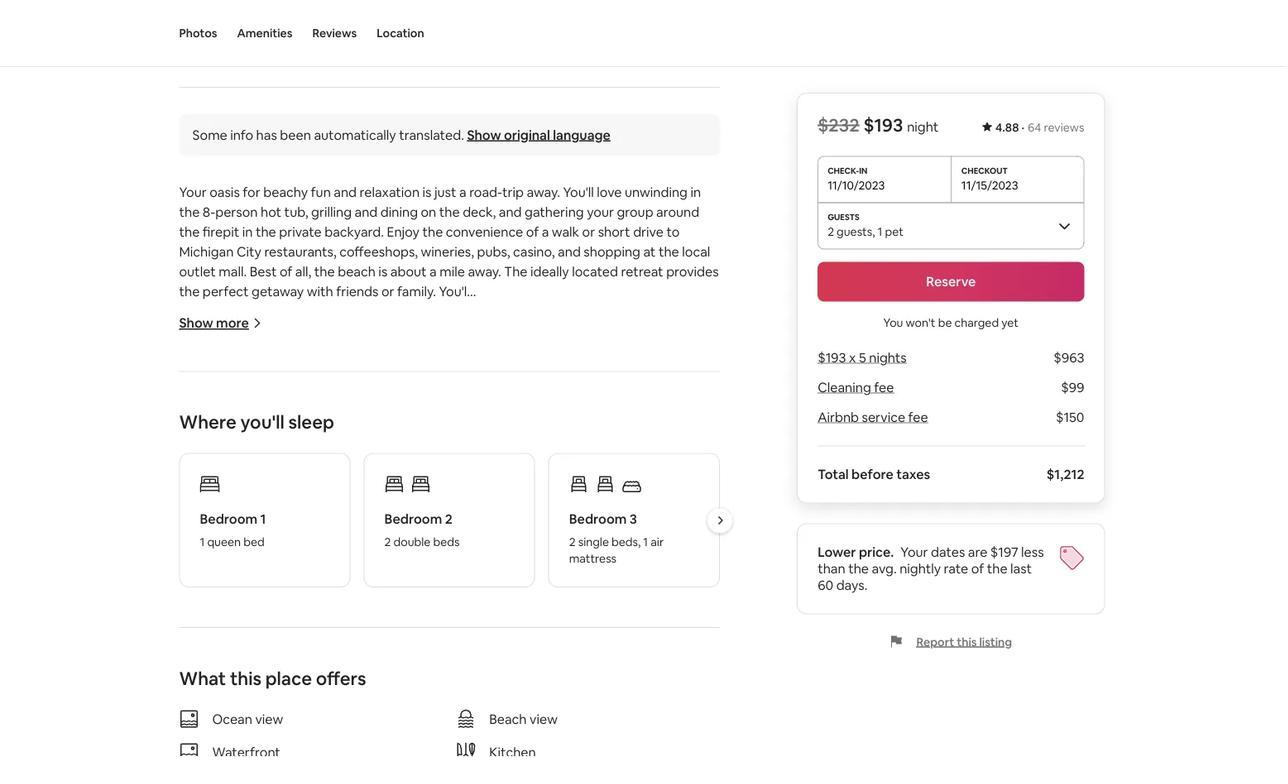 Task type: locate. For each thing, give the bounding box(es) containing it.
feel
[[663, 402, 686, 419]]

to down around
[[667, 223, 680, 240]]

convenient up be
[[538, 601, 606, 618]]

dates
[[932, 544, 966, 561]]

the essence of red zen retreat is embodied in the warmly welcoming brick façade. the slogan – "leave your worries behind" – on the wall of the cheery glassed-in front- porch/sunroom captures the zen ambiance of this charming getaway; here, you can truly escape in a quiet, friendly neighborhood and have a blast with your group. you'll feel right at home and enjoy a vibe that marries vintage coziness (wood trim and floors!) with updated convenience.
[[179, 342, 720, 459]]

zen down behind"
[[357, 382, 380, 399]]

fee up service
[[875, 379, 895, 396]]

0 vertical spatial up
[[695, 541, 710, 558]]

2 vertical spatial find
[[514, 621, 538, 638]]

is
[[272, 24, 281, 41], [423, 183, 432, 200], [379, 263, 388, 280], [375, 342, 384, 359], [500, 680, 509, 697]]

zen
[[300, 342, 324, 359], [357, 382, 380, 399]]

wall
[[458, 362, 481, 379]]

walk
[[552, 223, 580, 240]]

0 horizontal spatial at
[[179, 422, 192, 439]]

kitchen
[[461, 601, 506, 618], [253, 700, 298, 717]]

in down own at the left of page
[[496, 541, 506, 558]]

1 vertical spatial perfect
[[512, 680, 558, 697]]

where you'll sleep
[[179, 411, 334, 434]]

front inside 'enter through the front door – with its inviting wreath – and find a convenient desk for any work-from-home needs in the foyer. chill out on the spacious, light-drenched living room's super-comfy furniture. relax and enjoy your own streaming subscriptions on the 55" fire tv. you'll also find extra sleeping space here in the form of a queen-size blow-up mattress.'
[[290, 481, 321, 498]]

are right "room"
[[402, 700, 422, 717]]

your inside your oasis for beachy fun and relaxation is just a road-trip away. you'll love unwinding in the 8-person hot tub, grilling and dining on the deck, and gathering your group around the firepit in the private backyard. enjoy the convenience of a walk or short drive to michigan city restaurants, coffeeshops, wineries, pubs, casino, and shopping at the local outlet mall. best of all, the beach is about a mile away. the ideally located retreat provides the perfect getaway with friends or family. you'l
[[587, 203, 614, 220]]

with left 'its'
[[365, 481, 391, 498]]

0 vertical spatial convenient
[[577, 481, 644, 498]]

11/15/2023
[[962, 178, 1019, 193]]

show original language button
[[467, 126, 611, 143]]

1 horizontal spatial fee
[[909, 409, 929, 426]]

0 vertical spatial home
[[195, 422, 230, 439]]

are left "$197"
[[969, 544, 988, 561]]

taxes
[[897, 466, 931, 483]]

on right it
[[372, 640, 387, 657]]

1 vertical spatial show
[[179, 315, 213, 332]]

station.
[[651, 601, 696, 618]]

0 horizontal spatial fee
[[875, 379, 895, 396]]

around
[[657, 203, 700, 220]]

the down casino,
[[505, 263, 528, 280]]

of inside 'enter through the front door – with its inviting wreath – and find a convenient desk for any work-from-home needs in the foyer. chill out on the spacious, light-drenched living room's super-comfy furniture. relax and enjoy your own streaming subscriptions on the 55" fire tv. you'll also find extra sleeping space here in the form of a queen-size blow-up mattress.'
[[565, 541, 578, 558]]

for up light.
[[561, 680, 578, 697]]

1 horizontal spatial find
[[514, 621, 538, 638]]

4.88
[[996, 120, 1020, 135]]

convenience.
[[234, 442, 315, 459]]

0 vertical spatial perfect
[[203, 283, 249, 300]]

0 vertical spatial your
[[179, 183, 207, 200]]

1 horizontal spatial front
[[414, 640, 444, 657]]

convenient inside you'll love the convenience of a fully equipped kitchen with convenient coffee station. the best cooks value a gas stove, and that's what you'll find here. be sure to grab your morning coffee or tea and sip it on the front porch.
[[538, 601, 606, 618]]

0 vertical spatial to
[[667, 223, 680, 240]]

coffee up grab
[[609, 601, 648, 618]]

0 horizontal spatial love
[[214, 601, 239, 618]]

fee right service
[[909, 409, 929, 426]]

and down foyer.
[[399, 521, 422, 538]]

1 vertical spatial are
[[402, 700, 422, 717]]

buffet
[[646, 680, 684, 697]]

1 vertical spatial coffee
[[233, 640, 273, 657]]

and down group. on the bottom of the page
[[583, 422, 606, 439]]

front down that's
[[414, 640, 444, 657]]

of left single
[[565, 541, 578, 558]]

shopping
[[584, 243, 641, 260]]

the up morning
[[179, 621, 203, 638]]

1 vertical spatial home
[[273, 501, 308, 518]]

night
[[908, 118, 939, 135]]

1 view from the left
[[255, 711, 283, 728]]

marries
[[361, 422, 407, 439]]

also
[[284, 541, 308, 558]]

0 vertical spatial at
[[644, 243, 656, 260]]

your up short
[[587, 203, 614, 220]]

up inside dine in style in the dining room, where the sideboard is perfect for setting up buffet meals. both kitchen and dining room are flooded with cheerful light.
[[627, 680, 643, 697]]

perfect up cheerful
[[512, 680, 558, 697]]

1 horizontal spatial or
[[382, 283, 395, 300]]

0 vertical spatial kitchen
[[461, 601, 506, 618]]

3 bedroom from the left
[[569, 510, 627, 527]]

drenched
[[610, 501, 669, 518]]

0 horizontal spatial convenience
[[265, 601, 342, 618]]

size
[[634, 541, 657, 558]]

1 vertical spatial zen
[[357, 382, 380, 399]]

find inside you'll love the convenience of a fully equipped kitchen with convenient coffee station. the best cooks value a gas stove, and that's what you'll find here. be sure to grab your morning coffee or tea and sip it on the front porch.
[[514, 621, 538, 638]]

love inside your oasis for beachy fun and relaxation is just a road-trip away. you'll love unwinding in the 8-person hot tub, grilling and dining on the deck, and gathering your group around the firepit in the private backyard. enjoy the convenience of a walk or short drive to michigan city restaurants, coffeeshops, wineries, pubs, casino, and shopping at the local outlet mall. best of all, the beach is about a mile away. the ideally located retreat provides the perfect getaway with friends or family. you'l
[[597, 183, 622, 200]]

escape
[[179, 402, 223, 419]]

out
[[454, 501, 474, 518]]

0 vertical spatial fee
[[875, 379, 895, 396]]

city
[[237, 243, 262, 260]]

convenient inside 'enter through the front door – with its inviting wreath – and find a convenient desk for any work-from-home needs in the foyer. chill out on the spacious, light-drenched living room's super-comfy furniture. relax and enjoy your own streaming subscriptions on the 55" fire tv. you'll also find extra sleeping space here in the form of a queen-size blow-up mattress.'
[[577, 481, 644, 498]]

dining
[[381, 203, 418, 220], [292, 680, 330, 697], [327, 700, 364, 717]]

or right walk
[[583, 223, 595, 240]]

this for what this place offers
[[230, 667, 262, 691]]

$193 left x
[[818, 349, 847, 366]]

the down living
[[686, 521, 707, 538]]

$193 left night
[[864, 113, 904, 137]]

0 horizontal spatial or
[[276, 640, 289, 657]]

0 vertical spatial dining
[[381, 203, 418, 220]]

0 horizontal spatial to
[[621, 621, 634, 638]]

is down coffeeshops,
[[379, 263, 388, 280]]

door
[[323, 481, 353, 498]]

setting
[[581, 680, 624, 697]]

more
[[216, 315, 249, 332]]

1 horizontal spatial at
[[644, 243, 656, 260]]

bedroom
[[200, 510, 258, 527], [385, 510, 442, 527], [569, 510, 627, 527]]

1 vertical spatial or
[[382, 283, 395, 300]]

1 vertical spatial dining
[[292, 680, 330, 697]]

0 vertical spatial front
[[290, 481, 321, 498]]

on down embodied
[[416, 362, 431, 379]]

sip
[[340, 640, 357, 657]]

on down just
[[421, 203, 437, 220]]

1 horizontal spatial to
[[667, 223, 680, 240]]

1 horizontal spatial coffee
[[609, 601, 648, 618]]

front inside you'll love the convenience of a fully equipped kitchen with convenient coffee station. the best cooks value a gas stove, and that's what you'll find here. be sure to grab your morning coffee or tea and sip it on the front porch.
[[414, 640, 444, 657]]

for up person
[[243, 183, 261, 200]]

1 vertical spatial to
[[621, 621, 634, 638]]

of inside your dates are $197 less than the avg. nightly rate of the last 60 days.
[[972, 561, 985, 578]]

view for beach view
[[530, 711, 558, 728]]

of left red
[[258, 342, 271, 359]]

bedroom up single
[[569, 510, 627, 527]]

offers
[[316, 667, 367, 691]]

1 horizontal spatial love
[[597, 183, 622, 200]]

the inside you'll love the convenience of a fully equipped kitchen with convenient coffee station. the best cooks value a gas stove, and that's what you'll find here. be sure to grab your morning coffee or tea and sip it on the front porch.
[[179, 621, 203, 638]]

you'll inside you'll love the convenience of a fully equipped kitchen with convenient coffee station. the best cooks value a gas stove, and that's what you'll find here. be sure to grab your morning coffee or tea and sip it on the front porch.
[[179, 601, 211, 618]]

a left vibe
[[294, 422, 301, 439]]

automatically
[[314, 126, 396, 143]]

1 horizontal spatial enjoy
[[425, 521, 457, 538]]

light-
[[578, 501, 610, 518]]

you'll inside the essence of red zen retreat is embodied in the warmly welcoming brick façade. the slogan – "leave your worries behind" – on the wall of the cheery glassed-in front- porch/sunroom captures the zen ambiance of this charming getaway; here, you can truly escape in a quiet, friendly neighborhood and have a blast with your group. you'll feel right at home and enjoy a vibe that marries vintage coziness (wood trim and floors!) with updated convenience.
[[628, 402, 660, 419]]

beach
[[338, 263, 376, 280]]

2 bedroom from the left
[[385, 510, 442, 527]]

value
[[275, 621, 307, 638]]

your inside your dates are $197 less than the avg. nightly rate of the last 60 days.
[[901, 544, 929, 561]]

with inside 'enter through the front door – with its inviting wreath – and find a convenient desk for any work-from-home needs in the foyer. chill out on the spacious, light-drenched living room's super-comfy furniture. relax and enjoy your own streaming subscriptions on the 55" fire tv. you'll also find extra sleeping space here in the form of a queen-size blow-up mattress.'
[[365, 481, 391, 498]]

1 vertical spatial your
[[276, 362, 303, 379]]

1 vertical spatial convenience
[[265, 601, 342, 618]]

blow-
[[660, 541, 695, 558]]

nights
[[870, 349, 907, 366]]

your inside 'enter through the front door – with its inviting wreath – and find a convenient desk for any work-from-home needs in the foyer. chill out on the spacious, light-drenched living room's super-comfy furniture. relax and enjoy your own streaming subscriptions on the 55" fire tv. you'll also find extra sleeping space here in the form of a queen-size blow-up mattress.'
[[460, 521, 488, 538]]

group
[[617, 203, 654, 220]]

1 horizontal spatial view
[[530, 711, 558, 728]]

1 horizontal spatial perfect
[[512, 680, 558, 697]]

the up wineries,
[[423, 223, 443, 240]]

tv.
[[227, 541, 247, 558]]

and up backyard.
[[355, 203, 378, 220]]

bedroom for bedroom 1
[[200, 510, 258, 527]]

1 horizontal spatial away.
[[527, 183, 560, 200]]

0 horizontal spatial your
[[179, 183, 207, 200]]

cleaning
[[818, 379, 872, 396]]

next image
[[715, 516, 725, 526]]

0 horizontal spatial $193
[[818, 349, 847, 366]]

lower
[[818, 544, 857, 561]]

1 bedroom from the left
[[200, 510, 258, 527]]

mall.
[[219, 263, 247, 280]]

1 vertical spatial up
[[627, 680, 643, 697]]

0 vertical spatial find
[[540, 481, 564, 498]]

home
[[195, 422, 230, 439], [273, 501, 308, 518]]

trim
[[554, 422, 580, 439]]

your inside your oasis for beachy fun and relaxation is just a road-trip away. you'll love unwinding in the 8-person hot tub, grilling and dining on the deck, and gathering your group around the firepit in the private backyard. enjoy the convenience of a walk or short drive to michigan city restaurants, coffeeshops, wineries, pubs, casino, and shopping at the local outlet mall. best of all, the beach is about a mile away. the ideally located retreat provides the perfect getaway with friends or family. you'l
[[179, 183, 207, 200]]

convenient up light-
[[577, 481, 644, 498]]

up inside 'enter through the front door – with its inviting wreath – and find a convenient desk for any work-from-home needs in the foyer. chill out on the spacious, light-drenched living room's super-comfy furniture. relax and enjoy your own streaming subscriptions on the 55" fire tv. you'll also find extra sleeping space here in the form of a queen-size blow-up mattress.'
[[695, 541, 710, 558]]

0 horizontal spatial are
[[402, 700, 422, 717]]

show left more at top left
[[179, 315, 213, 332]]

to inside your oasis for beachy fun and relaxation is just a road-trip away. you'll love unwinding in the 8-person hot tub, grilling and dining on the deck, and gathering your group around the firepit in the private backyard. enjoy the convenience of a walk or short drive to michigan city restaurants, coffeeshops, wineries, pubs, casino, and shopping at the local outlet mall. best of all, the beach is about a mile away. the ideally located retreat provides the perfect getaway with friends or family. you'l
[[667, 223, 680, 240]]

or inside you'll love the convenience of a fully equipped kitchen with convenient coffee station. the best cooks value a gas stove, and that's what you'll find here. be sure to grab your morning coffee or tea and sip it on the front porch.
[[276, 640, 289, 657]]

0 horizontal spatial view
[[255, 711, 283, 728]]

2 vertical spatial or
[[276, 640, 289, 657]]

this left listing
[[957, 635, 977, 650]]

and down quiet,
[[232, 422, 255, 439]]

tub,
[[284, 203, 309, 220]]

a left queen-
[[581, 541, 588, 558]]

$193
[[864, 113, 904, 137], [818, 349, 847, 366]]

0 horizontal spatial front
[[290, 481, 321, 498]]

0 horizontal spatial show
[[179, 315, 213, 332]]

0 vertical spatial are
[[969, 544, 988, 561]]

the right where
[[412, 680, 433, 697]]

bedroom inside bedroom 3 2 single beds, 1 air mattress
[[569, 510, 627, 527]]

view
[[255, 711, 283, 728], [530, 711, 558, 728]]

on inside you'll love the convenience of a fully equipped kitchen with convenient coffee station. the best cooks value a gas stove, and that's what you'll find here. be sure to grab your morning coffee or tea and sip it on the front porch.
[[372, 640, 387, 657]]

1 vertical spatial you'll
[[249, 541, 281, 558]]

for inside 'enter through the front door – with its inviting wreath – and find a convenient desk for any work-from-home needs in the foyer. chill out on the spacious, light-drenched living room's super-comfy furniture. relax and enjoy your own streaming subscriptions on the 55" fire tv. you'll also find extra sleeping space here in the form of a queen-size blow-up mattress.'
[[679, 481, 697, 498]]

1 vertical spatial away.
[[468, 263, 502, 280]]

just
[[435, 183, 457, 200]]

1 vertical spatial kitchen
[[253, 700, 298, 717]]

kitchen down what this place offers
[[253, 700, 298, 717]]

0 horizontal spatial find
[[311, 541, 335, 558]]

dining down room,
[[327, 700, 364, 717]]

your up 8-
[[179, 183, 207, 200]]

the up cooks on the left of the page
[[242, 601, 262, 618]]

welcoming
[[537, 342, 603, 359]]

a left quiet,
[[240, 402, 247, 419]]

2 horizontal spatial bedroom
[[569, 510, 627, 527]]

1 vertical spatial front
[[414, 640, 444, 657]]

0 vertical spatial enjoy
[[258, 422, 291, 439]]

the down own at the left of page
[[509, 541, 530, 558]]

,
[[873, 224, 876, 239]]

wineries,
[[421, 243, 474, 260]]

1 horizontal spatial kitchen
[[461, 601, 506, 618]]

is up behind"
[[375, 342, 384, 359]]

1 vertical spatial enjoy
[[425, 521, 457, 538]]

at down "drive" at the top
[[644, 243, 656, 260]]

for up living
[[679, 481, 697, 498]]

quiet
[[590, 740, 621, 757]]

view for ocean view
[[255, 711, 283, 728]]

2 horizontal spatial you'll
[[628, 402, 660, 419]]

you'll down comfy
[[249, 541, 281, 558]]

convenience inside you'll love the convenience of a fully equipped kitchen with convenient coffee station. the best cooks value a gas stove, and that's what you'll find here. be sure to grab your morning coffee or tea and sip it on the front porch.
[[265, 601, 342, 618]]

0 vertical spatial zen
[[300, 342, 324, 359]]

show left original
[[467, 126, 501, 143]]

1 horizontal spatial home
[[273, 501, 308, 518]]

away. up gathering
[[527, 183, 560, 200]]

reserve
[[927, 273, 977, 290]]

with down sideboard
[[476, 700, 502, 717]]

and up vintage
[[426, 402, 449, 419]]

2 left the guests
[[828, 224, 835, 239]]

and up spacious,
[[514, 481, 537, 498]]

bedroom inside bedroom 1 1 queen bed
[[200, 510, 258, 527]]

perfect inside dine in style in the dining room, where the sideboard is perfect for setting up buffet meals. both kitchen and dining room are flooded with cheerful light.
[[512, 680, 558, 697]]

at bedtime, head upstairs and choose from four bedrooms for your quiet and
[[179, 740, 701, 758]]

outlet
[[179, 263, 216, 280]]

here.
[[540, 621, 571, 638]]

bedroom inside bedroom 2 2 double beds
[[385, 510, 442, 527]]

1 horizontal spatial are
[[969, 544, 988, 561]]

ocean view
[[212, 711, 283, 728]]

find down furniture.
[[311, 541, 335, 558]]

1 horizontal spatial show
[[467, 126, 501, 143]]

bedtime,
[[197, 740, 252, 757]]

essence
[[205, 342, 255, 359]]

0 horizontal spatial away.
[[468, 263, 502, 280]]

air
[[651, 535, 664, 550]]

0 horizontal spatial up
[[627, 680, 643, 697]]

1 horizontal spatial zen
[[357, 382, 380, 399]]

0 horizontal spatial home
[[195, 422, 230, 439]]

four
[[445, 740, 470, 757]]

2 vertical spatial you'll
[[179, 601, 211, 618]]

the inside your oasis for beachy fun and relaxation is just a road-trip away. you'll love unwinding in the 8-person hot tub, grilling and dining on the deck, and gathering your group around the firepit in the private backyard. enjoy the convenience of a walk or short drive to michigan city restaurants, coffeeshops, wineries, pubs, casino, and shopping at the local outlet mall. best of all, the beach is about a mile away. the ideally located retreat provides the perfect getaway with friends or family. you'l
[[505, 263, 528, 280]]

rate
[[944, 561, 969, 578]]

a right just
[[460, 183, 467, 200]]

for inside at bedtime, head upstairs and choose from four bedrooms for your quiet and
[[539, 740, 557, 757]]

upstairs
[[288, 740, 336, 757]]

the down that's
[[390, 640, 411, 657]]

for inside dine in style in the dining room, where the sideboard is perfect for setting up buffet meals. both kitchen and dining room are flooded with cheerful light.
[[561, 680, 578, 697]]

in down brick
[[619, 362, 630, 379]]

firepit
[[203, 223, 239, 240]]

ocean
[[212, 711, 252, 728]]

2 inside bedroom 3 2 single beds, 1 air mattress
[[569, 535, 576, 550]]

1 vertical spatial this
[[957, 635, 977, 650]]

1 vertical spatial convenient
[[538, 601, 606, 618]]

convenience inside your oasis for beachy fun and relaxation is just a road-trip away. you'll love unwinding in the 8-person hot tub, grilling and dining on the deck, and gathering your group around the firepit in the private backyard. enjoy the convenience of a walk or short drive to michigan city restaurants, coffeeshops, wineries, pubs, casino, and shopping at the local outlet mall. best of all, the beach is about a mile away. the ideally located retreat provides the perfect getaway with friends or family. you'l
[[446, 223, 523, 240]]

2 horizontal spatial your
[[901, 544, 929, 561]]

your for your oasis for beachy fun and relaxation is just a road-trip away. you'll love unwinding in the 8-person hot tub, grilling and dining on the deck, and gathering your group around the firepit in the private backyard. enjoy the convenience of a walk or short drive to michigan city restaurants, coffeeshops, wineries, pubs, casino, and shopping at the local outlet mall. best of all, the beach is about a mile away. the ideally located retreat provides the perfect getaway with friends or family. you'l
[[179, 183, 207, 200]]

your up trim
[[556, 402, 583, 419]]

a left walk
[[542, 223, 549, 240]]

on inside your oasis for beachy fun and relaxation is just a road-trip away. you'll love unwinding in the 8-person hot tub, grilling and dining on the deck, and gathering your group around the firepit in the private backyard. enjoy the convenience of a walk or short drive to michigan city restaurants, coffeeshops, wineries, pubs, casino, and shopping at the local outlet mall. best of all, the beach is about a mile away. the ideally located retreat provides the perfect getaway with friends or family. you'l
[[421, 203, 437, 220]]

enjoy inside the essence of red zen retreat is embodied in the warmly welcoming brick façade. the slogan – "leave your worries behind" – on the wall of the cheery glassed-in front- porch/sunroom captures the zen ambiance of this charming getaway; here, you can truly escape in a quiet, friendly neighborhood and have a blast with your group. you'll feel right at home and enjoy a vibe that marries vintage coziness (wood trim and floors!) with updated convenience.
[[258, 422, 291, 439]]

home inside 'enter through the front door – with its inviting wreath – and find a convenient desk for any work-from-home needs in the foyer. chill out on the spacious, light-drenched living room's super-comfy furniture. relax and enjoy your own streaming subscriptions on the 55" fire tv. you'll also find extra sleeping space here in the form of a queen-size blow-up mattress.'
[[273, 501, 308, 518]]

and inside dine in style in the dining room, where the sideboard is perfect for setting up buffet meals. both kitchen and dining room are flooded with cheerful light.
[[301, 700, 324, 717]]

0 horizontal spatial kitchen
[[253, 700, 298, 717]]

bedroom for bedroom 2
[[385, 510, 442, 527]]

1 vertical spatial love
[[214, 601, 239, 618]]

you'll down you
[[628, 402, 660, 419]]

this inside the essence of red zen retreat is embodied in the warmly welcoming brick façade. the slogan – "leave your worries behind" – on the wall of the cheery glassed-in front- porch/sunroom captures the zen ambiance of this charming getaway; here, you can truly escape in a quiet, friendly neighborhood and have a blast with your group. you'll feel right at home and enjoy a vibe that marries vintage coziness (wood trim and floors!) with updated convenience.
[[462, 382, 484, 399]]

1 horizontal spatial convenience
[[446, 223, 523, 240]]

both
[[221, 700, 250, 717]]

1 vertical spatial at
[[179, 422, 192, 439]]

0 vertical spatial or
[[583, 223, 595, 240]]

1 vertical spatial find
[[311, 541, 335, 558]]

your down red
[[276, 362, 303, 379]]

2 view from the left
[[530, 711, 558, 728]]

meals.
[[179, 700, 218, 717]]

0 vertical spatial this
[[462, 382, 484, 399]]

choose
[[365, 740, 410, 757]]

with down all,
[[307, 283, 333, 300]]

you won't be charged yet
[[884, 315, 1019, 330]]

for down beach view
[[539, 740, 557, 757]]

bedroom up double
[[385, 510, 442, 527]]

1 horizontal spatial bedroom
[[385, 510, 442, 527]]

0 vertical spatial love
[[597, 183, 622, 200]]

your inside you'll love the convenience of a fully equipped kitchen with convenient coffee station. the best cooks value a gas stove, and that's what you'll find here. be sure to grab your morning coffee or tea and sip it on the front porch.
[[669, 621, 696, 638]]

zen right red
[[300, 342, 324, 359]]

the down just
[[439, 203, 460, 220]]

the down worries
[[333, 382, 354, 399]]

(wood
[[513, 422, 552, 439]]

–
[[222, 362, 229, 379], [406, 362, 413, 379], [355, 481, 362, 498], [505, 481, 511, 498]]

with inside dine in style in the dining room, where the sideboard is perfect for setting up buffet meals. both kitchen and dining room are flooded with cheerful light.
[[476, 700, 502, 717]]

convenience
[[446, 223, 523, 240], [265, 601, 342, 618]]

or
[[583, 223, 595, 240], [382, 283, 395, 300], [276, 640, 289, 657]]

embodied
[[387, 342, 450, 359]]

at down escape
[[179, 422, 192, 439]]

1 horizontal spatial up
[[695, 541, 710, 558]]

front
[[290, 481, 321, 498], [414, 640, 444, 657]]

your inside at bedtime, head upstairs and choose from four bedrooms for your quiet and
[[560, 740, 587, 757]]

enjoy inside 'enter through the front door – with its inviting wreath – and find a convenient desk for any work-from-home needs in the foyer. chill out on the spacious, light-drenched living room's super-comfy furniture. relax and enjoy your own streaming subscriptions on the 55" fire tv. you'll also find extra sleeping space here in the form of a queen-size blow-up mattress.'
[[425, 521, 457, 538]]

lower price.
[[818, 544, 894, 561]]

view left light.
[[530, 711, 558, 728]]

for
[[243, 183, 261, 200], [679, 481, 697, 498], [561, 680, 578, 697], [539, 740, 557, 757]]

2 vertical spatial this
[[230, 667, 262, 691]]

2 horizontal spatial this
[[957, 635, 977, 650]]

0 horizontal spatial perfect
[[203, 283, 249, 300]]

convenience down deck,
[[446, 223, 523, 240]]

kitchen inside you'll love the convenience of a fully equipped kitchen with convenient coffee station. the best cooks value a gas stove, and that's what you'll find here. be sure to grab your morning coffee or tea and sip it on the front porch.
[[461, 601, 506, 618]]

the up from-
[[267, 481, 287, 498]]

in right dine
[[210, 680, 221, 697]]

needs
[[311, 501, 348, 518]]

1 horizontal spatial $193
[[864, 113, 904, 137]]

home up updated
[[195, 422, 230, 439]]

you'll
[[241, 411, 285, 434]]

0 horizontal spatial you'll
[[179, 601, 211, 618]]

0 horizontal spatial bedroom
[[200, 510, 258, 527]]

x
[[850, 349, 856, 366]]

$232
[[818, 113, 860, 137]]

0 horizontal spatial enjoy
[[258, 422, 291, 439]]



Task type: describe. For each thing, give the bounding box(es) containing it.
the up michigan
[[179, 223, 200, 240]]

0 horizontal spatial zen
[[300, 342, 324, 359]]

double
[[394, 535, 431, 550]]

chill
[[425, 501, 451, 518]]

cheerful
[[505, 700, 556, 717]]

0 vertical spatial show
[[467, 126, 501, 143]]

bedroom 2 2 double beds
[[385, 510, 460, 550]]

group.
[[586, 402, 625, 419]]

1 right 55"
[[200, 535, 205, 550]]

of up have
[[446, 382, 459, 399]]

the right "style"
[[269, 680, 289, 697]]

and down fully
[[384, 621, 407, 638]]

with up (wood
[[527, 402, 553, 419]]

8-
[[203, 203, 215, 220]]

this for report this listing
[[957, 635, 977, 650]]

reserve button
[[818, 262, 1085, 302]]

a left mile
[[430, 263, 437, 280]]

with inside you'll love the convenience of a fully equipped kitchen with convenient coffee station. the best cooks value a gas stove, and that's what you'll find here. be sure to grab your morning coffee or tea and sip it on the front porch.
[[509, 601, 535, 618]]

0 vertical spatial away.
[[527, 183, 560, 200]]

person
[[215, 203, 258, 220]]

super-
[[223, 521, 262, 538]]

info
[[230, 126, 253, 143]]

work-
[[204, 501, 238, 518]]

64
[[1028, 120, 1042, 135]]

on up blow-
[[668, 521, 683, 538]]

in up wall
[[453, 342, 463, 359]]

and down trip
[[499, 203, 522, 220]]

be
[[574, 621, 590, 638]]

beds,
[[612, 535, 641, 550]]

total before taxes
[[818, 466, 931, 483]]

enter
[[179, 481, 212, 498]]

that's
[[409, 621, 444, 638]]

in down porch/sunroom
[[226, 402, 237, 419]]

mile
[[440, 263, 465, 280]]

enter through the front door – with its inviting wreath – and find a convenient desk for any work-from-home needs in the foyer. chill out on the spacious, light-drenched living room's super-comfy furniture. relax and enjoy your own streaming subscriptions on the 55" fire tv. you'll also find extra sleeping space here in the form of a queen-size blow-up mattress.
[[179, 481, 713, 578]]

room
[[367, 700, 400, 717]]

pubs,
[[477, 243, 510, 260]]

show more button
[[179, 315, 262, 332]]

the up own at the left of page
[[496, 501, 516, 518]]

tea
[[291, 640, 311, 657]]

captures
[[277, 382, 331, 399]]

with inside your oasis for beachy fun and relaxation is just a road-trip away. you'll love unwinding in the 8-person hot tub, grilling and dining on the deck, and gathering your group around the firepit in the private backyard. enjoy the convenience of a walk or short drive to michigan city restaurants, coffeeshops, wineries, pubs, casino, and shopping at the local outlet mall. best of all, the beach is about a mile away. the ideally located retreat provides the perfect getaway with friends or family. you'l
[[307, 283, 333, 300]]

before
[[852, 466, 894, 483]]

behind"
[[356, 362, 403, 379]]

unwinding
[[625, 183, 688, 200]]

place
[[266, 667, 312, 691]]

$232 $193 night
[[818, 113, 939, 137]]

space
[[426, 541, 462, 558]]

the right façade.
[[688, 342, 711, 359]]

kitchen inside dine in style in the dining room, where the sideboard is perfect for setting up buffet meals. both kitchen and dining room are flooded with cheerful light.
[[253, 700, 298, 717]]

cleaning fee button
[[818, 379, 895, 396]]

warmly
[[490, 342, 534, 359]]

head
[[255, 740, 285, 757]]

bedroom for bedroom 3
[[569, 510, 627, 527]]

0 vertical spatial coffee
[[609, 601, 648, 618]]

what
[[179, 667, 226, 691]]

– up porch/sunroom
[[222, 362, 229, 379]]

fun
[[311, 183, 331, 200]]

is inside the essence of red zen retreat is embodied in the warmly welcoming brick façade. the slogan – "leave your worries behind" – on the wall of the cheery glassed-in front- porch/sunroom captures the zen ambiance of this charming getaway; here, you can truly escape in a quiet, friendly neighborhood and have a blast with your group. you'll feel right at home and enjoy a vibe that marries vintage coziness (wood trim and floors!) with updated convenience.
[[375, 342, 384, 359]]

foyer.
[[388, 501, 422, 518]]

style
[[223, 680, 252, 697]]

the left wall
[[434, 362, 455, 379]]

of right wall
[[484, 362, 497, 379]]

flooded
[[425, 700, 473, 717]]

façade.
[[640, 342, 685, 359]]

is left just
[[423, 183, 432, 200]]

the down warmly
[[500, 362, 520, 379]]

friends
[[336, 283, 379, 300]]

avg.
[[872, 561, 897, 578]]

location button
[[377, 0, 424, 66]]

·
[[1022, 120, 1025, 135]]

sleeping
[[372, 541, 423, 558]]

and left choose
[[339, 740, 362, 757]]

here
[[465, 541, 493, 558]]

hot
[[261, 203, 282, 220]]

a up spacious,
[[567, 481, 574, 498]]

sure
[[592, 621, 618, 638]]

a right jason
[[284, 24, 292, 41]]

spacious,
[[519, 501, 576, 518]]

the up wall
[[466, 342, 487, 359]]

brick
[[606, 342, 637, 359]]

3
[[630, 510, 637, 527]]

$197
[[991, 544, 1019, 561]]

in right needs
[[351, 501, 362, 518]]

beach view
[[489, 711, 558, 728]]

2 left double
[[385, 535, 391, 550]]

is right jason
[[272, 24, 281, 41]]

any
[[179, 501, 201, 518]]

of up casino,
[[526, 223, 539, 240]]

60
[[818, 577, 834, 594]]

quiet,
[[250, 402, 284, 419]]

less
[[1022, 544, 1045, 561]]

the left last at the bottom
[[988, 561, 1008, 578]]

0 vertical spatial $193
[[864, 113, 904, 137]]

the left local
[[659, 243, 680, 260]]

with down feel
[[654, 422, 680, 439]]

subscriptions
[[584, 521, 665, 538]]

light.
[[559, 700, 589, 717]]

in right "style"
[[255, 680, 266, 697]]

at
[[179, 740, 194, 757]]

glassed-
[[568, 362, 619, 379]]

it
[[360, 640, 369, 657]]

provides
[[667, 263, 719, 280]]

your for your dates are $197 less than the avg. nightly rate of the last 60 days.
[[901, 544, 929, 561]]

jason is a superhost
[[232, 24, 359, 41]]

room's
[[179, 521, 221, 538]]

0 horizontal spatial coffee
[[233, 640, 273, 657]]

on down wreath on the left of page
[[477, 501, 493, 518]]

and up grilling
[[334, 183, 357, 200]]

mattress
[[569, 551, 617, 566]]

amenities
[[237, 26, 293, 41]]

the up relax
[[365, 501, 385, 518]]

and down walk
[[558, 243, 581, 260]]

you'll inside 'enter through the front door – with its inviting wreath – and find a convenient desk for any work-from-home needs in the foyer. chill out on the spacious, light-drenched living room's super-comfy furniture. relax and enjoy your own streaming subscriptions on the 55" fire tv. you'll also find extra sleeping space here in the form of a queen-size blow-up mattress.'
[[249, 541, 281, 558]]

stove,
[[344, 621, 381, 638]]

neighborhood
[[336, 402, 423, 419]]

2 horizontal spatial find
[[540, 481, 564, 498]]

1 right ","
[[878, 224, 883, 239]]

the down hot
[[256, 223, 276, 240]]

1 inside bedroom 3 2 single beds, 1 air mattress
[[644, 535, 648, 550]]

translated.
[[399, 126, 464, 143]]

to inside you'll love the convenience of a fully equipped kitchen with convenient coffee station. the best cooks value a gas stove, and that's what you'll find here. be sure to grab your morning coffee or tea and sip it on the front porch.
[[621, 621, 634, 638]]

– right wreath on the left of page
[[505, 481, 511, 498]]

price.
[[859, 544, 894, 561]]

are inside dine in style in the dining room, where the sideboard is perfect for setting up buffet meals. both kitchen and dining room are flooded with cheerful light.
[[402, 700, 422, 717]]

won't
[[906, 315, 936, 330]]

home inside the essence of red zen retreat is embodied in the warmly welcoming brick façade. the slogan – "leave your worries behind" – on the wall of the cheery glassed-in front- porch/sunroom captures the zen ambiance of this charming getaway; here, you can truly escape in a quiet, friendly neighborhood and have a blast with your group. you'll feel right at home and enjoy a vibe that marries vintage coziness (wood trim and floors!) with updated convenience.
[[195, 422, 230, 439]]

the down outlet
[[179, 283, 200, 300]]

is inside dine in style in the dining room, where the sideboard is perfect for setting up buffet meals. both kitchen and dining room are flooded with cheerful light.
[[500, 680, 509, 697]]

backyard.
[[325, 223, 384, 240]]

and down gas
[[314, 640, 337, 657]]

dining inside your oasis for beachy fun and relaxation is just a road-trip away. you'll love unwinding in the 8-person hot tub, grilling and dining on the deck, and gathering your group around the firepit in the private backyard. enjoy the convenience of a walk or short drive to michigan city restaurants, coffeeshops, wineries, pubs, casino, and shopping at the local outlet mall. best of all, the beach is about a mile away. the ideally located retreat provides the perfect getaway with friends or family. you'l
[[381, 203, 418, 220]]

a left fully
[[361, 601, 368, 618]]

for inside your oasis for beachy fun and relaxation is just a road-trip away. you'll love unwinding in the 8-person hot tub, grilling and dining on the deck, and gathering your group around the firepit in the private backyard. enjoy the convenience of a walk or short drive to michigan city restaurants, coffeeshops, wineries, pubs, casino, and shopping at the local outlet mall. best of all, the beach is about a mile away. the ideally located retreat provides the perfect getaway with friends or family. you'l
[[243, 183, 261, 200]]

1 up 'bed'
[[260, 510, 266, 527]]

beachy
[[263, 183, 308, 200]]

where
[[371, 680, 409, 697]]

in up city
[[242, 223, 253, 240]]

on inside the essence of red zen retreat is embodied in the warmly welcoming brick façade. the slogan – "leave your worries behind" – on the wall of the cheery glassed-in front- porch/sunroom captures the zen ambiance of this charming getaway; here, you can truly escape in a quiet, friendly neighborhood and have a blast with your group. you'll feel right at home and enjoy a vibe that marries vintage coziness (wood trim and floors!) with updated convenience.
[[416, 362, 431, 379]]

the right all,
[[314, 263, 335, 280]]

and right quiet at the left of page
[[624, 740, 647, 757]]

charming
[[487, 382, 544, 399]]

nightly
[[900, 561, 941, 578]]

2 left out
[[445, 510, 453, 527]]

– right door
[[355, 481, 362, 498]]

2 horizontal spatial or
[[583, 223, 595, 240]]

the left avg.
[[849, 561, 869, 578]]

of inside you'll love the convenience of a fully equipped kitchen with convenient coffee station. the best cooks value a gas stove, and that's what you'll find here. be sure to grab your morning coffee or tea and sip it on the front porch.
[[345, 601, 358, 618]]

the left 8-
[[179, 203, 200, 220]]

1 vertical spatial $193
[[818, 349, 847, 366]]

getaway
[[252, 283, 304, 300]]

are inside your dates are $197 less than the avg. nightly rate of the last 60 days.
[[969, 544, 988, 561]]

fire
[[202, 541, 224, 558]]

2 vertical spatial dining
[[327, 700, 364, 717]]

love inside you'll love the convenience of a fully equipped kitchen with convenient coffee station. the best cooks value a gas stove, and that's what you'll find here. be sure to grab your morning coffee or tea and sip it on the front porch.
[[214, 601, 239, 618]]

of left all,
[[280, 263, 293, 280]]

2 guests , 1 pet
[[828, 224, 904, 239]]

michigan
[[179, 243, 234, 260]]

a up coziness
[[484, 402, 491, 419]]

– up 'ambiance'
[[406, 362, 413, 379]]

perfect inside your oasis for beachy fun and relaxation is just a road-trip away. you'll love unwinding in the 8-person hot tub, grilling and dining on the deck, and gathering your group around the firepit in the private backyard. enjoy the convenience of a walk or short drive to michigan city restaurants, coffeeshops, wineries, pubs, casino, and shopping at the local outlet mall. best of all, the beach is about a mile away. the ideally located retreat provides the perfect getaway with friends or family. you'l
[[203, 283, 249, 300]]

your inside the essence of red zen retreat is embodied in the warmly welcoming brick façade. the slogan – "leave your worries behind" – on the wall of the cheery glassed-in front- porch/sunroom captures the zen ambiance of this charming getaway; here, you can truly escape in a quiet, friendly neighborhood and have a blast with your group. you'll feel right at home and enjoy a vibe that marries vintage coziness (wood trim and floors!) with updated convenience.
[[276, 362, 303, 379]]

some info has been automatically translated. show original language
[[193, 126, 611, 143]]

a left gas
[[310, 621, 317, 638]]

friendly
[[287, 402, 333, 419]]

the up slogan at the left of the page
[[179, 342, 203, 359]]

in up around
[[691, 183, 701, 200]]

at inside the essence of red zen retreat is embodied in the warmly welcoming brick façade. the slogan – "leave your worries behind" – on the wall of the cheery glassed-in front- porch/sunroom captures the zen ambiance of this charming getaway; here, you can truly escape in a quiet, friendly neighborhood and have a blast with your group. you'll feel right at home and enjoy a vibe that marries vintage coziness (wood trim and floors!) with updated convenience.
[[179, 422, 192, 439]]

report this listing
[[917, 635, 1013, 650]]

your inside the essence of red zen retreat is embodied in the warmly welcoming brick façade. the slogan – "leave your worries behind" – on the wall of the cheery glassed-in front- porch/sunroom captures the zen ambiance of this charming getaway; here, you can truly escape in a quiet, friendly neighborhood and have a blast with your group. you'll feel right at home and enjoy a vibe that marries vintage coziness (wood trim and floors!) with updated convenience.
[[556, 402, 583, 419]]

1 vertical spatial fee
[[909, 409, 929, 426]]

at inside your oasis for beachy fun and relaxation is just a road-trip away. you'll love unwinding in the 8-person hot tub, grilling and dining on the deck, and gathering your group around the firepit in the private backyard. enjoy the convenience of a walk or short drive to michigan city restaurants, coffeeshops, wineries, pubs, casino, and shopping at the local outlet mall. best of all, the beach is about a mile away. the ideally located retreat provides the perfect getaway with friends or family. you'l
[[644, 243, 656, 260]]



Task type: vqa. For each thing, say whether or not it's contained in the screenshot.
Anti-discrimination "link"
no



